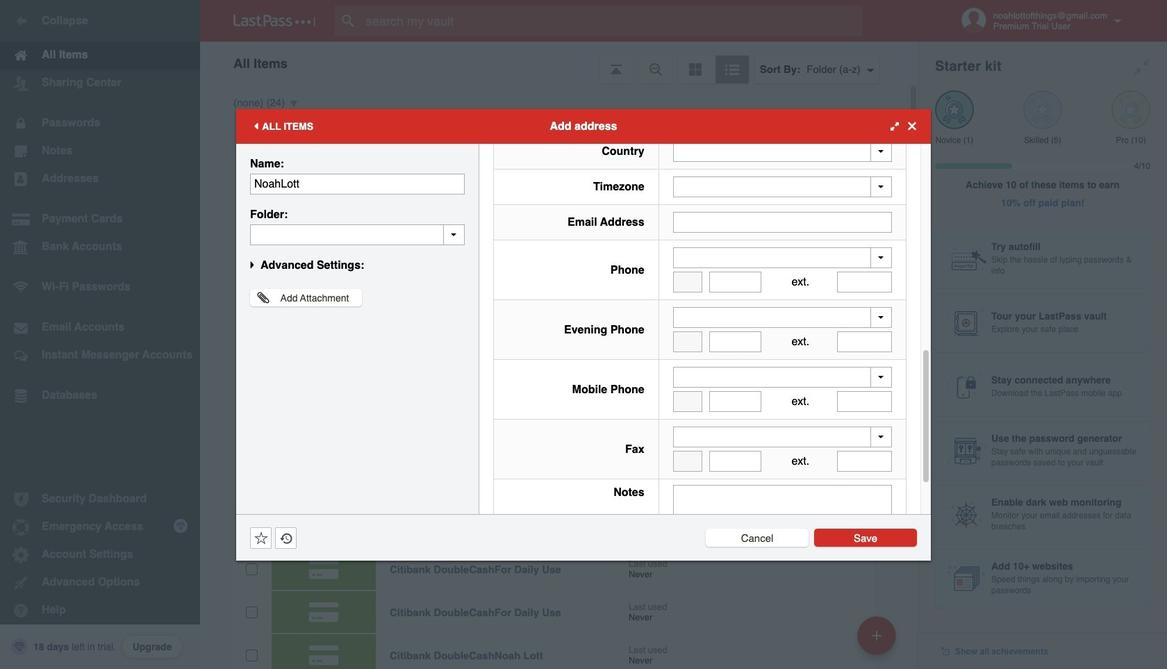 Task type: describe. For each thing, give the bounding box(es) containing it.
new item navigation
[[853, 612, 905, 669]]

search my vault text field
[[335, 6, 890, 36]]

Search search field
[[335, 6, 890, 36]]

main navigation navigation
[[0, 0, 200, 669]]



Task type: locate. For each thing, give the bounding box(es) containing it.
vault options navigation
[[200, 42, 919, 83]]

new item image
[[872, 631, 882, 640]]

None text field
[[250, 173, 465, 194], [709, 272, 762, 293], [837, 272, 892, 293], [673, 331, 702, 352], [837, 391, 892, 412], [837, 451, 892, 472], [673, 485, 892, 571], [250, 173, 465, 194], [709, 272, 762, 293], [837, 272, 892, 293], [673, 331, 702, 352], [837, 391, 892, 412], [837, 451, 892, 472], [673, 485, 892, 571]]

None text field
[[673, 212, 892, 233], [250, 224, 465, 245], [673, 272, 702, 293], [709, 331, 762, 352], [837, 331, 892, 352], [673, 391, 702, 412], [709, 391, 762, 412], [673, 451, 702, 472], [709, 451, 762, 472], [673, 212, 892, 233], [250, 224, 465, 245], [673, 272, 702, 293], [709, 331, 762, 352], [837, 331, 892, 352], [673, 391, 702, 412], [709, 391, 762, 412], [673, 451, 702, 472], [709, 451, 762, 472]]

lastpass image
[[233, 15, 315, 27]]

dialog
[[236, 0, 931, 580]]



Task type: vqa. For each thing, say whether or not it's contained in the screenshot.
password field
no



